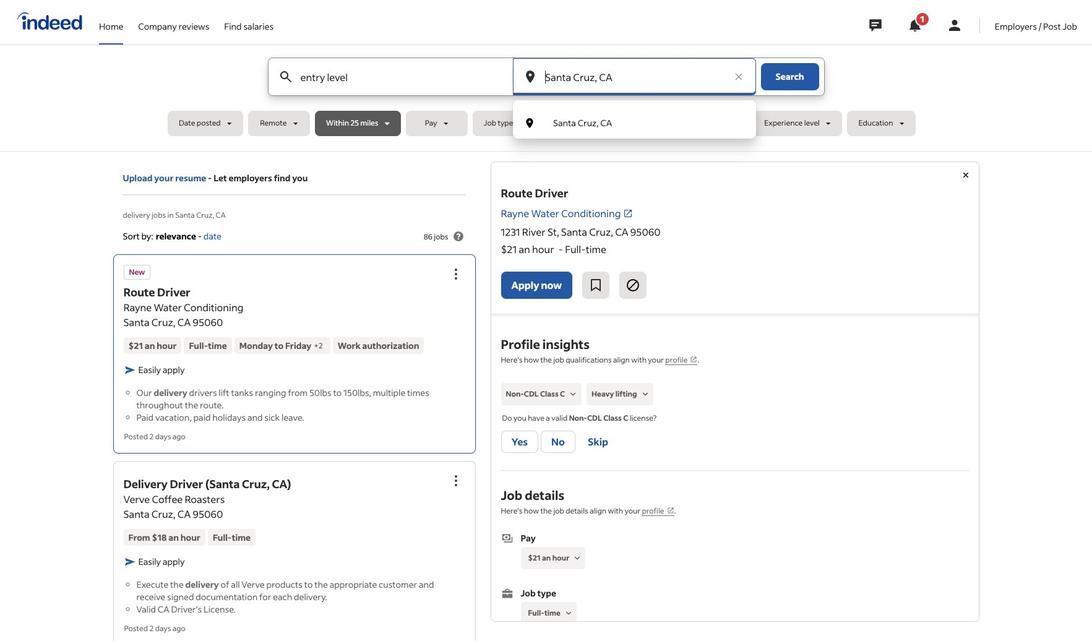 Task type: describe. For each thing, give the bounding box(es) containing it.
save this job image
[[588, 278, 603, 293]]

0 vertical spatial missing preference image
[[572, 553, 583, 564]]

close job details image
[[958, 168, 973, 183]]

job actions for delivery driver (santa cruz, ca) is collapsed image
[[448, 473, 463, 488]]

Edit location text field
[[543, 58, 726, 95]]

not interested image
[[626, 278, 640, 293]]

1 vertical spatial missing preference image
[[563, 608, 574, 619]]

messages unread count 0 image
[[867, 13, 883, 38]]

job preferences (opens in a new window) image
[[667, 507, 674, 514]]

help icon image
[[451, 229, 466, 244]]

job actions for route driver is collapsed image
[[448, 267, 463, 282]]

2 missing qualification image from the left
[[640, 389, 651, 400]]



Task type: locate. For each thing, give the bounding box(es) containing it.
account image
[[947, 18, 962, 33]]

missing qualification image
[[568, 389, 579, 400], [640, 389, 651, 400]]

1 horizontal spatial missing qualification image
[[640, 389, 651, 400]]

clear location input image
[[732, 71, 745, 83]]

profile (opens in a new window) image
[[690, 356, 698, 363]]

0 horizontal spatial missing qualification image
[[568, 389, 579, 400]]

rayne water conditioning (opens in a new tab) image
[[623, 208, 633, 218]]

missing preference image
[[572, 553, 583, 564], [563, 608, 574, 619]]

1 missing qualification image from the left
[[568, 389, 579, 400]]

None search field
[[168, 58, 925, 141]]

search: Job title, keywords, or company text field
[[298, 58, 491, 95]]



Task type: vqa. For each thing, say whether or not it's contained in the screenshot.
Job actions for RF Systems Engineer is collapsed Icon
no



